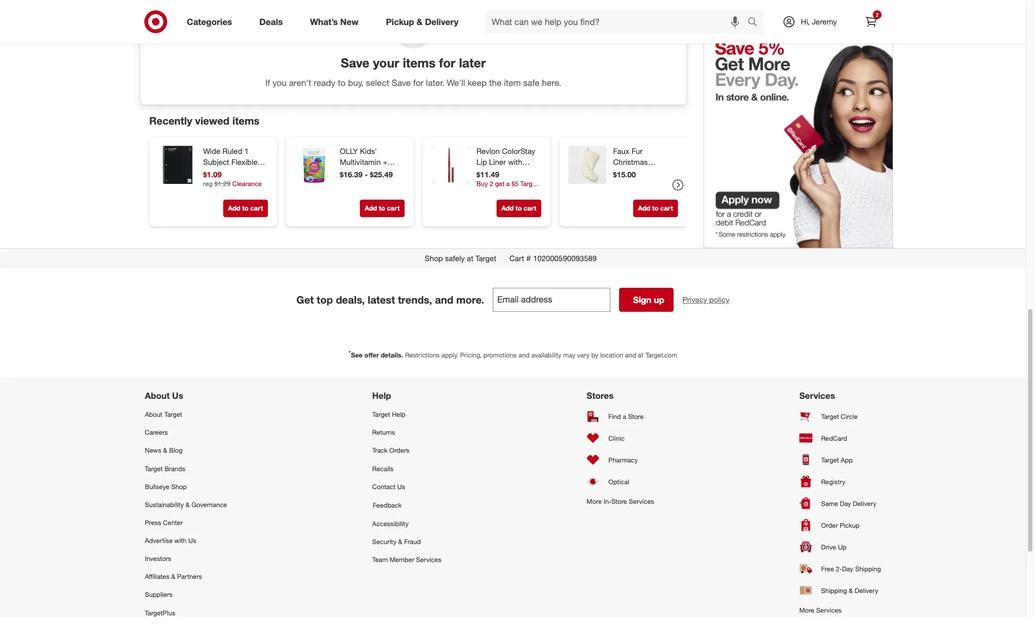 Task type: describe. For each thing, give the bounding box(es) containing it.
restrictions
[[405, 351, 440, 360]]

pricing,
[[460, 351, 482, 360]]

kids'
[[360, 147, 377, 156]]

pickup inside "link"
[[840, 522, 860, 530]]

subject
[[203, 157, 229, 167]]

trends,
[[398, 294, 432, 306]]

fur
[[632, 147, 643, 156]]

2 horizontal spatial and
[[626, 351, 637, 360]]

location
[[601, 351, 624, 360]]

3 add to cart from the left
[[502, 204, 537, 212]]

deals link
[[250, 10, 297, 34]]

revlon colorstay lip liner with built in sharpener link
[[477, 146, 539, 178]]

services down optical link
[[629, 498, 655, 506]]

punch
[[340, 190, 362, 199]]

1 vertical spatial shop
[[171, 483, 187, 491]]

vary
[[578, 351, 590, 360]]

sign up button
[[620, 288, 674, 312]]

stocking
[[614, 168, 643, 178]]

affiliates & partners
[[145, 573, 202, 582]]

delivery for shipping & delivery
[[855, 587, 879, 595]]

categories link
[[178, 10, 246, 34]]

target for target circle
[[822, 413, 839, 421]]

recently viewed items
[[149, 114, 260, 127]]

cart for wide ruled 1 subject flexible plastic cover spiral notebook - up & up™
[[250, 204, 263, 212]]

revlon
[[477, 147, 500, 156]]

recently
[[149, 114, 192, 127]]

more in-store services link
[[587, 493, 655, 511]]

cart
[[510, 254, 525, 263]]

& for affiliates & partners
[[171, 573, 175, 582]]

pharmacy
[[609, 456, 638, 464]]

blog
[[169, 447, 183, 455]]

target circle link
[[800, 406, 882, 428]]

1 vertical spatial day
[[843, 565, 854, 573]]

bullseye shop link
[[145, 478, 227, 496]]

registry link
[[800, 471, 882, 493]]

with inside revlon colorstay lip liner with built in sharpener
[[508, 157, 523, 167]]

find a store
[[609, 413, 644, 421]]

to for olly kids' multivitamin + probiotic gummies - berry punch
[[379, 204, 385, 212]]

faux fur christmas stocking cream - wondershop™
[[614, 147, 673, 188]]

1 horizontal spatial and
[[519, 351, 530, 360]]

$11.49
[[477, 170, 500, 179]]

1 vertical spatial save
[[392, 78, 411, 88]]

us for contact us
[[398, 483, 406, 491]]

0 horizontal spatial pickup
[[386, 16, 414, 27]]

find a store link
[[587, 406, 655, 428]]

wide ruled 1 subject flexible plastic cover spiral notebook - up & up™ link
[[203, 146, 266, 199]]

revlon colorstay lip liner with built in sharpener
[[477, 147, 538, 178]]

up™
[[221, 190, 234, 199]]

target left cart
[[476, 254, 497, 263]]

2
[[876, 11, 879, 18]]

safely
[[445, 254, 465, 263]]

cart inside $15.00 add to cart
[[661, 204, 673, 212]]

0 horizontal spatial at
[[467, 254, 474, 263]]

press
[[145, 519, 161, 527]]

services down fraud
[[416, 556, 442, 565]]

to inside $15.00 add to cart
[[653, 204, 659, 212]]

order pickup link
[[800, 515, 882, 537]]

more in-store services
[[587, 498, 655, 506]]

0 horizontal spatial save
[[341, 55, 370, 70]]

promotions
[[484, 351, 517, 360]]

shipping & delivery
[[822, 587, 879, 595]]

accessibility link
[[372, 515, 442, 533]]

items for viewed
[[233, 114, 260, 127]]

delivery for same day delivery
[[853, 500, 877, 508]]

get top deals, latest trends, and more.
[[297, 294, 485, 306]]

order pickup
[[822, 522, 860, 530]]

add for sharpener
[[502, 204, 514, 212]]

search
[[743, 17, 769, 28]]

sign up
[[633, 295, 665, 306]]

more services
[[800, 607, 842, 615]]

with inside the advertise with us 'link'
[[175, 537, 187, 545]]

& for pickup & delivery
[[417, 16, 423, 27]]

$15.00 add to cart
[[614, 170, 673, 212]]

target help
[[372, 411, 406, 419]]

the
[[489, 78, 502, 88]]

up inside the wide ruled 1 subject flexible plastic cover spiral notebook - up & up™
[[203, 190, 212, 199]]

news & blog link
[[145, 442, 227, 460]]

cart # 102000590093589
[[510, 254, 597, 263]]

bullseye shop
[[145, 483, 187, 491]]

details.
[[381, 351, 403, 360]]

drive
[[822, 543, 837, 552]]

here.
[[542, 78, 562, 88]]

investors
[[145, 555, 171, 563]]

- inside the wide ruled 1 subject flexible plastic cover spiral notebook - up & up™
[[261, 179, 264, 188]]

delivery for pickup & delivery
[[425, 16, 459, 27]]

track orders link
[[372, 442, 442, 460]]

ready
[[314, 78, 336, 88]]

add inside $15.00 add to cart
[[638, 204, 651, 212]]

target help link
[[372, 406, 442, 424]]

& inside the wide ruled 1 subject flexible plastic cover spiral notebook - up & up™
[[214, 190, 219, 199]]

security
[[372, 538, 397, 547]]

0 horizontal spatial for
[[413, 78, 424, 88]]

your
[[373, 55, 400, 70]]

team member services
[[372, 556, 442, 565]]

us inside 'link'
[[188, 537, 196, 545]]

registry
[[822, 478, 846, 486]]

berry
[[380, 179, 399, 188]]

recalls
[[372, 465, 394, 473]]

pharmacy link
[[587, 450, 655, 471]]

olly kids' multivitamin + probiotic gummies - berry punch link
[[340, 146, 403, 199]]

102000590093589
[[533, 254, 597, 263]]

fraud
[[404, 538, 421, 547]]

brands
[[165, 465, 185, 473]]

cart for revlon colorstay lip liner with built in sharpener
[[524, 204, 537, 212]]

same
[[822, 500, 839, 508]]

to left buy,
[[338, 78, 346, 88]]

suppliers
[[145, 591, 173, 600]]

circle
[[841, 413, 858, 421]]

reg
[[203, 180, 213, 188]]

to for revlon colorstay lip liner with built in sharpener
[[516, 204, 522, 212]]

deals
[[259, 16, 283, 27]]

target for target help
[[372, 411, 390, 419]]

ruled
[[223, 147, 242, 156]]



Task type: locate. For each thing, give the bounding box(es) containing it.
0 horizontal spatial with
[[175, 537, 187, 545]]

1 horizontal spatial pickup
[[840, 522, 860, 530]]

add
[[228, 204, 241, 212], [365, 204, 377, 212], [502, 204, 514, 212], [638, 204, 651, 212]]

add to cart
[[228, 204, 263, 212], [365, 204, 400, 212], [502, 204, 537, 212]]

0 vertical spatial items
[[403, 55, 436, 70]]

add down up™
[[228, 204, 241, 212]]

items up 1
[[233, 114, 260, 127]]

4 add to cart button from the left
[[633, 200, 678, 217]]

store for in-
[[612, 498, 627, 506]]

add to cart button for sharpener
[[497, 200, 542, 217]]

same day delivery link
[[800, 493, 882, 515]]

1 horizontal spatial help
[[392, 411, 406, 419]]

liner
[[489, 157, 506, 167]]

about up about target
[[145, 391, 170, 402]]

+
[[383, 157, 388, 167]]

What can we help you find? suggestions appear below search field
[[485, 10, 751, 34]]

cart down berry in the top of the page
[[387, 204, 400, 212]]

free 2-day shipping link
[[800, 559, 882, 580]]

what's new link
[[301, 10, 372, 34]]

suppliers link
[[145, 587, 227, 605]]

add to cart for notebook
[[228, 204, 263, 212]]

add down gummies at the top left
[[365, 204, 377, 212]]

add to cart down sharpener
[[502, 204, 537, 212]]

to down wondershop™
[[653, 204, 659, 212]]

us down press center link
[[188, 537, 196, 545]]

0 vertical spatial shop
[[425, 254, 443, 263]]

1 horizontal spatial for
[[439, 55, 456, 70]]

about up careers at the left of page
[[145, 411, 163, 419]]

at
[[467, 254, 474, 263], [638, 351, 644, 360]]

target up the 'returns'
[[372, 411, 390, 419]]

add for spiral
[[228, 204, 241, 212]]

1 vertical spatial items
[[233, 114, 260, 127]]

delivery up save your items for later at the left top of page
[[425, 16, 459, 27]]

0 vertical spatial us
[[172, 391, 183, 402]]

target app
[[822, 456, 853, 464]]

services up the target circle
[[800, 391, 836, 402]]

$1.09 reg $1.29 clearance
[[203, 170, 262, 188]]

2 vertical spatial us
[[188, 537, 196, 545]]

0 horizontal spatial more
[[587, 498, 602, 506]]

to down sharpener
[[516, 204, 522, 212]]

cart down 'cream'
[[661, 204, 673, 212]]

redcard link
[[800, 428, 882, 450]]

drive up
[[822, 543, 847, 552]]

0 horizontal spatial store
[[612, 498, 627, 506]]

0 vertical spatial day
[[840, 500, 852, 508]]

0 horizontal spatial items
[[233, 114, 260, 127]]

contact
[[372, 483, 396, 491]]

& for shipping & delivery
[[849, 587, 853, 595]]

0 vertical spatial shipping
[[856, 565, 882, 573]]

add to cart down up™
[[228, 204, 263, 212]]

2 add from the left
[[365, 204, 377, 212]]

- inside olly kids' multivitamin + probiotic gummies - berry punch
[[375, 179, 378, 188]]

and left the availability
[[519, 351, 530, 360]]

2 cart from the left
[[387, 204, 400, 212]]

app
[[841, 456, 853, 464]]

target app link
[[800, 450, 882, 471]]

store right 'a'
[[628, 413, 644, 421]]

1 horizontal spatial store
[[628, 413, 644, 421]]

olly kids' multivitamin + probiotic gummies - berry punch image
[[295, 146, 333, 184], [295, 146, 333, 184]]

a
[[623, 413, 627, 421]]

target brands
[[145, 465, 185, 473]]

0 vertical spatial more
[[587, 498, 602, 506]]

delivery
[[425, 16, 459, 27], [853, 500, 877, 508], [855, 587, 879, 595]]

search button
[[743, 10, 769, 36]]

0 vertical spatial at
[[467, 254, 474, 263]]

help
[[372, 391, 391, 402], [392, 411, 406, 419]]

3 add from the left
[[502, 204, 514, 212]]

2 add to cart from the left
[[365, 204, 400, 212]]

1 vertical spatial more
[[800, 607, 815, 615]]

items up if you aren't ready to buy, select save for later. we'll keep the item safe here.
[[403, 55, 436, 70]]

2 horizontal spatial us
[[398, 483, 406, 491]]

up
[[838, 543, 847, 552]]

notebook
[[225, 179, 258, 188]]

help up target help
[[372, 391, 391, 402]]

more for more services
[[800, 607, 815, 615]]

add down sharpener
[[502, 204, 514, 212]]

2 add to cart button from the left
[[360, 200, 405, 217]]

multivitamin
[[340, 157, 381, 167]]

& left up™
[[214, 190, 219, 199]]

1 horizontal spatial us
[[188, 537, 196, 545]]

policy
[[710, 295, 730, 305]]

target for target brands
[[145, 465, 163, 473]]

we'll
[[447, 78, 465, 88]]

shop down brands at the bottom of page
[[171, 483, 187, 491]]

& right the affiliates
[[171, 573, 175, 582]]

plastic
[[203, 168, 226, 178]]

sustainability
[[145, 501, 184, 509]]

later
[[459, 55, 486, 70]]

delivery down free 2-day shipping
[[855, 587, 879, 595]]

careers
[[145, 429, 168, 437]]

center
[[163, 519, 183, 527]]

affiliates & partners link
[[145, 568, 227, 587]]

what's
[[310, 16, 338, 27]]

items for your
[[403, 55, 436, 70]]

store for a
[[628, 413, 644, 421]]

news & blog
[[145, 447, 183, 455]]

add to cart button down berry in the top of the page
[[360, 200, 405, 217]]

1 horizontal spatial at
[[638, 351, 644, 360]]

shipping up more services link
[[822, 587, 848, 595]]

free 2-day shipping
[[822, 565, 882, 573]]

may
[[563, 351, 576, 360]]

by
[[592, 351, 599, 360]]

1 vertical spatial for
[[413, 78, 424, 88]]

with down press center link
[[175, 537, 187, 545]]

target down news
[[145, 465, 163, 473]]

1 horizontal spatial add to cart
[[365, 204, 400, 212]]

up inside "button"
[[654, 295, 665, 306]]

shop left the safely
[[425, 254, 443, 263]]

target inside 'link'
[[822, 413, 839, 421]]

up right sign
[[654, 295, 665, 306]]

about for about us
[[145, 391, 170, 402]]

up down reg
[[203, 190, 212, 199]]

to for wide ruled 1 subject flexible plastic cover spiral notebook - up & up™
[[242, 204, 249, 212]]

us for about us
[[172, 391, 183, 402]]

to down notebook
[[242, 204, 249, 212]]

1 horizontal spatial items
[[403, 55, 436, 70]]

target redcard save 5% get more every day. in store & online. apply now for a credit or debit redcard. *some restrictions apply. image
[[704, 16, 894, 248]]

0 vertical spatial store
[[628, 413, 644, 421]]

add to cart down berry in the top of the page
[[365, 204, 400, 212]]

$15.00
[[614, 170, 636, 179]]

stores
[[587, 391, 614, 402]]

security & fraud
[[372, 538, 421, 547]]

investors link
[[145, 550, 227, 568]]

about for about target
[[145, 411, 163, 419]]

1 horizontal spatial more
[[800, 607, 815, 615]]

more for more in-store services
[[587, 498, 602, 506]]

us up about target link
[[172, 391, 183, 402]]

team member services link
[[372, 552, 442, 570]]

hi, jeremy
[[801, 17, 837, 26]]

0 vertical spatial save
[[341, 55, 370, 70]]

press center link
[[145, 514, 227, 532]]

services down shipping & delivery link
[[817, 607, 842, 615]]

0 vertical spatial up
[[203, 190, 212, 199]]

& for security & fraud
[[398, 538, 403, 547]]

1 vertical spatial up
[[654, 295, 665, 306]]

up
[[203, 190, 212, 199], [654, 295, 665, 306]]

1 vertical spatial store
[[612, 498, 627, 506]]

0 horizontal spatial help
[[372, 391, 391, 402]]

add to cart button down wondershop™
[[633, 200, 678, 217]]

2 link
[[860, 10, 884, 34]]

new
[[340, 16, 359, 27]]

1 add to cart from the left
[[228, 204, 263, 212]]

1 vertical spatial delivery
[[853, 500, 877, 508]]

at right the safely
[[467, 254, 474, 263]]

2 about from the top
[[145, 411, 163, 419]]

1 vertical spatial shipping
[[822, 587, 848, 595]]

see
[[351, 351, 363, 360]]

2 horizontal spatial add to cart
[[502, 204, 537, 212]]

day right the "free"
[[843, 565, 854, 573]]

you
[[273, 78, 287, 88]]

0 horizontal spatial shipping
[[822, 587, 848, 595]]

wide ruled 1 subject flexible plastic cover spiral notebook - up & up™ image
[[159, 146, 197, 184], [159, 146, 197, 184]]

revlon colorstay lip liner with built in sharpener image
[[432, 146, 470, 184], [432, 146, 470, 184]]

jeremy
[[812, 17, 837, 26]]

add to cart button down sharpener
[[497, 200, 542, 217]]

more
[[587, 498, 602, 506], [800, 607, 815, 615]]

& up more services link
[[849, 587, 853, 595]]

track orders
[[372, 447, 410, 455]]

0 vertical spatial pickup
[[386, 16, 414, 27]]

0 vertical spatial with
[[508, 157, 523, 167]]

1 vertical spatial about
[[145, 411, 163, 419]]

flexible
[[232, 157, 258, 167]]

target for target app
[[822, 456, 839, 464]]

for up the we'll
[[439, 55, 456, 70]]

add down wondershop™
[[638, 204, 651, 212]]

delivery up the order pickup
[[853, 500, 877, 508]]

save up buy,
[[341, 55, 370, 70]]

1
[[245, 147, 249, 156]]

recalls link
[[372, 460, 442, 478]]

contact us link
[[372, 478, 442, 496]]

add to cart button for berry
[[360, 200, 405, 217]]

& for sustainability & governance
[[186, 501, 190, 509]]

for left later.
[[413, 78, 424, 88]]

cart for olly kids' multivitamin + probiotic gummies - berry punch
[[387, 204, 400, 212]]

to down berry in the top of the page
[[379, 204, 385, 212]]

viewed
[[195, 114, 230, 127]]

- inside faux fur christmas stocking cream - wondershop™
[[670, 168, 673, 178]]

more.
[[457, 294, 485, 306]]

at left target.com
[[638, 351, 644, 360]]

cream
[[645, 168, 668, 178]]

in-
[[604, 498, 612, 506]]

save right select
[[392, 78, 411, 88]]

0 vertical spatial for
[[439, 55, 456, 70]]

optical
[[609, 478, 630, 486]]

wondershop™
[[614, 179, 661, 188]]

shop safely at target
[[425, 254, 497, 263]]

cover
[[228, 168, 248, 178]]

item
[[504, 78, 521, 88]]

0 vertical spatial about
[[145, 391, 170, 402]]

1 vertical spatial pickup
[[840, 522, 860, 530]]

store down optical link
[[612, 498, 627, 506]]

help up returns link
[[392, 411, 406, 419]]

and
[[435, 294, 454, 306], [519, 351, 530, 360], [626, 351, 637, 360]]

1 add from the left
[[228, 204, 241, 212]]

1 vertical spatial us
[[398, 483, 406, 491]]

& up save your items for later at the left top of page
[[417, 16, 423, 27]]

press center
[[145, 519, 183, 527]]

day
[[840, 500, 852, 508], [843, 565, 854, 573]]

day right same
[[840, 500, 852, 508]]

add to cart button for spiral
[[223, 200, 268, 217]]

& for news & blog
[[163, 447, 167, 455]]

0 horizontal spatial us
[[172, 391, 183, 402]]

& left fraud
[[398, 538, 403, 547]]

cart down sharpener
[[524, 204, 537, 212]]

& down "bullseye shop" link
[[186, 501, 190, 509]]

add to cart for punch
[[365, 204, 400, 212]]

shipping up shipping & delivery
[[856, 565, 882, 573]]

sustainability & governance link
[[145, 496, 227, 514]]

#
[[527, 254, 531, 263]]

cart down the clearance
[[250, 204, 263, 212]]

target down about us
[[164, 411, 182, 419]]

*
[[349, 350, 351, 356]]

1 add to cart button from the left
[[223, 200, 268, 217]]

about
[[145, 391, 170, 402], [145, 411, 163, 419]]

0 vertical spatial delivery
[[425, 16, 459, 27]]

buy,
[[348, 78, 364, 88]]

more left in-
[[587, 498, 602, 506]]

what's new
[[310, 16, 359, 27]]

0 horizontal spatial up
[[203, 190, 212, 199]]

1 vertical spatial at
[[638, 351, 644, 360]]

at inside * see offer details. restrictions apply. pricing, promotions and availability may vary by location and at target.com
[[638, 351, 644, 360]]

4 add from the left
[[638, 204, 651, 212]]

1 about from the top
[[145, 391, 170, 402]]

shipping
[[856, 565, 882, 573], [822, 587, 848, 595]]

1 cart from the left
[[250, 204, 263, 212]]

1 horizontal spatial shipping
[[856, 565, 882, 573]]

1 horizontal spatial with
[[508, 157, 523, 167]]

$16.39 - $25.49
[[340, 170, 393, 179]]

add for berry
[[365, 204, 377, 212]]

add to cart button down up™
[[223, 200, 268, 217]]

advertise with us
[[145, 537, 196, 545]]

3 cart from the left
[[524, 204, 537, 212]]

pickup up save your items for later at the left top of page
[[386, 16, 414, 27]]

4 cart from the left
[[661, 204, 673, 212]]

target left the circle
[[822, 413, 839, 421]]

and right location
[[626, 351, 637, 360]]

1 horizontal spatial up
[[654, 295, 665, 306]]

faux fur christmas stocking cream - wondershop™ image
[[569, 146, 607, 184], [569, 146, 607, 184]]

and left more. on the top left
[[435, 294, 454, 306]]

1 horizontal spatial shop
[[425, 254, 443, 263]]

3 add to cart button from the left
[[497, 200, 542, 217]]

with down colorstay
[[508, 157, 523, 167]]

offer
[[365, 351, 379, 360]]

bullseye
[[145, 483, 169, 491]]

1 vertical spatial with
[[175, 537, 187, 545]]

order
[[822, 522, 838, 530]]

0 horizontal spatial and
[[435, 294, 454, 306]]

faux
[[614, 147, 630, 156]]

& left blog
[[163, 447, 167, 455]]

target left app
[[822, 456, 839, 464]]

2 vertical spatial delivery
[[855, 587, 879, 595]]

same day delivery
[[822, 500, 877, 508]]

returns
[[372, 429, 395, 437]]

1 horizontal spatial save
[[392, 78, 411, 88]]

more down shipping & delivery link
[[800, 607, 815, 615]]

0 horizontal spatial shop
[[171, 483, 187, 491]]

None text field
[[493, 288, 611, 312]]

0 vertical spatial help
[[372, 391, 391, 402]]

1 vertical spatial help
[[392, 411, 406, 419]]

0 horizontal spatial add to cart
[[228, 204, 263, 212]]

us right contact
[[398, 483, 406, 491]]

pickup right order
[[840, 522, 860, 530]]

feedback
[[373, 502, 402, 510]]



Task type: vqa. For each thing, say whether or not it's contained in the screenshot.
The Honest Company
no



